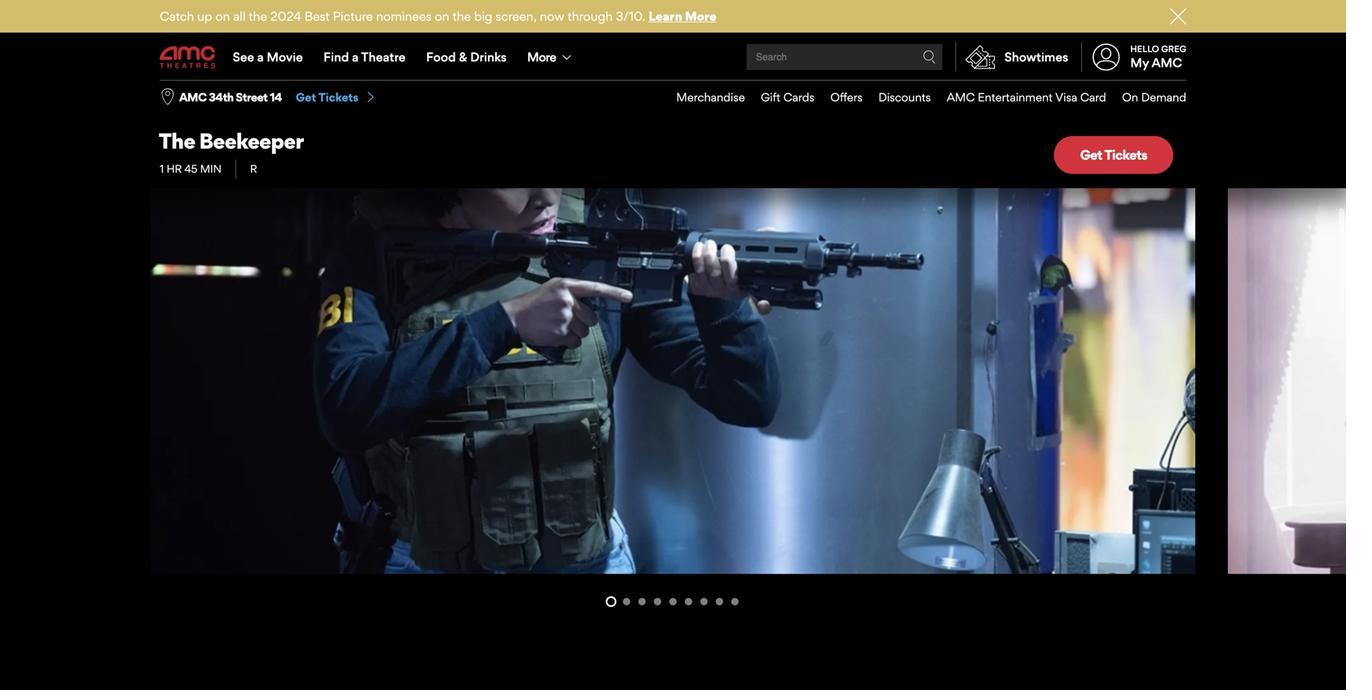 Task type: vqa. For each thing, say whether or not it's contained in the screenshot.
at
no



Task type: describe. For each thing, give the bounding box(es) containing it.
catch up on all the 2024 best picture nominees on the big screen, now through 3/10. learn more
[[160, 9, 717, 24]]

through
[[568, 9, 613, 24]]

amc for amc entertainment visa card
[[947, 90, 975, 104]]

amc 34th street 14 button
[[179, 89, 282, 105]]

the beekeeper
[[159, 128, 304, 154]]

gift
[[761, 90, 781, 104]]

amc 34th street 14
[[179, 90, 282, 104]]

the
[[159, 128, 195, 154]]

discounts
[[879, 90, 931, 104]]

1 horizontal spatial get tickets link
[[1055, 136, 1174, 174]]

menu containing merchandise
[[661, 81, 1187, 114]]

movie
[[267, 49, 303, 64]]

offers link
[[815, 81, 863, 114]]

food & drinks
[[426, 49, 507, 64]]

showtimes
[[1005, 49, 1069, 64]]

beekeeper
[[199, 128, 304, 154]]

see a movie
[[233, 49, 303, 64]]

1 horizontal spatial more
[[685, 9, 717, 24]]

14
[[270, 90, 282, 104]]

theatre
[[361, 49, 406, 64]]

a for movie
[[257, 49, 264, 64]]

2 the from the left
[[453, 9, 471, 24]]

card
[[1081, 90, 1107, 104]]

street
[[236, 90, 268, 104]]

on
[[1123, 90, 1139, 104]]

1
[[160, 162, 164, 175]]

get for the top get tickets link
[[296, 90, 316, 104]]

showtimes image
[[957, 42, 1005, 72]]

food & drinks link
[[416, 34, 517, 80]]

screen,
[[496, 9, 537, 24]]

merchandise
[[677, 90, 745, 104]]

see a movie link
[[223, 34, 313, 80]]

more inside more button
[[528, 49, 556, 64]]

discounts link
[[863, 81, 931, 114]]

45
[[185, 162, 197, 175]]

on demand
[[1123, 90, 1187, 104]]

get tickets for get tickets link to the right
[[1081, 147, 1148, 163]]

1 hr 45 min
[[160, 162, 222, 175]]

0 vertical spatial get tickets link
[[296, 90, 377, 105]]

hr
[[167, 162, 182, 175]]

find
[[324, 49, 349, 64]]

menu containing more
[[160, 34, 1187, 80]]

go to my account page element
[[1082, 34, 1187, 80]]

on demand link
[[1107, 81, 1187, 114]]

showtimes link
[[956, 42, 1069, 72]]

a for theatre
[[352, 49, 359, 64]]



Task type: locate. For each thing, give the bounding box(es) containing it.
1 vertical spatial get tickets
[[1081, 147, 1148, 163]]

1 horizontal spatial get tickets
[[1081, 147, 1148, 163]]

more right learn
[[685, 9, 717, 24]]

a right 'see'
[[257, 49, 264, 64]]

the left big
[[453, 9, 471, 24]]

get tickets
[[296, 90, 359, 104], [1081, 147, 1148, 163]]

a right the find
[[352, 49, 359, 64]]

demand
[[1142, 90, 1187, 104]]

gift cards link
[[745, 81, 815, 114]]

big
[[474, 9, 493, 24]]

34th
[[209, 90, 234, 104]]

a inside "link"
[[257, 49, 264, 64]]

0 horizontal spatial get
[[296, 90, 316, 104]]

learn more link
[[649, 9, 717, 24]]

best
[[305, 9, 330, 24]]

1 vertical spatial more
[[528, 49, 556, 64]]

amc entertainment visa card
[[947, 90, 1107, 104]]

get tickets link down the find
[[296, 90, 377, 105]]

tickets down the find
[[319, 90, 359, 104]]

1 horizontal spatial tickets
[[1105, 147, 1148, 163]]

find a theatre
[[324, 49, 406, 64]]

tickets
[[319, 90, 359, 104], [1105, 147, 1148, 163]]

0 horizontal spatial a
[[257, 49, 264, 64]]

0 horizontal spatial the
[[249, 9, 267, 24]]

tickets for the top get tickets link
[[319, 90, 359, 104]]

1 a from the left
[[257, 49, 264, 64]]

on left all
[[216, 9, 230, 24]]

get for get tickets link to the right
[[1081, 147, 1103, 163]]

0 horizontal spatial amc
[[179, 90, 207, 104]]

2 a from the left
[[352, 49, 359, 64]]

0 vertical spatial get
[[296, 90, 316, 104]]

0 vertical spatial more
[[685, 9, 717, 24]]

see
[[233, 49, 254, 64]]

1 horizontal spatial amc
[[947, 90, 975, 104]]

2 on from the left
[[435, 9, 450, 24]]

amc entertainment visa card link
[[931, 81, 1107, 114]]

1 the from the left
[[249, 9, 267, 24]]

picture
[[333, 9, 373, 24]]

offers
[[831, 90, 863, 104]]

get tickets for the top get tickets link
[[296, 90, 359, 104]]

entertainment
[[978, 90, 1053, 104]]

1 horizontal spatial the
[[453, 9, 471, 24]]

0 vertical spatial menu
[[160, 34, 1187, 80]]

1 vertical spatial tickets
[[1105, 147, 1148, 163]]

the
[[249, 9, 267, 24], [453, 9, 471, 24]]

visa
[[1056, 90, 1078, 104]]

hello
[[1131, 44, 1160, 54]]

1 horizontal spatial a
[[352, 49, 359, 64]]

3/10.
[[616, 9, 646, 24]]

amc inside button
[[179, 90, 207, 104]]

amc down greg
[[1152, 55, 1183, 70]]

amc down showtimes image
[[947, 90, 975, 104]]

tickets for get tickets link to the right
[[1105, 147, 1148, 163]]

1 vertical spatial get tickets link
[[1055, 136, 1174, 174]]

on
[[216, 9, 230, 24], [435, 9, 450, 24]]

a
[[257, 49, 264, 64], [352, 49, 359, 64]]

amc left 34th
[[179, 90, 207, 104]]

amc
[[1152, 55, 1183, 70], [947, 90, 975, 104], [179, 90, 207, 104]]

get right 14
[[296, 90, 316, 104]]

&
[[459, 49, 468, 64]]

more
[[685, 9, 717, 24], [528, 49, 556, 64]]

more button
[[517, 34, 586, 80]]

learn
[[649, 9, 683, 24]]

food
[[426, 49, 456, 64]]

1 horizontal spatial on
[[435, 9, 450, 24]]

get tickets down on
[[1081, 147, 1148, 163]]

1 vertical spatial menu
[[661, 81, 1187, 114]]

find a theatre link
[[313, 34, 416, 80]]

user profile image
[[1084, 44, 1130, 71]]

tickets down on
[[1105, 147, 1148, 163]]

amc inside hello greg my amc
[[1152, 55, 1183, 70]]

the right all
[[249, 9, 267, 24]]

my
[[1131, 55, 1150, 70]]

1 on from the left
[[216, 9, 230, 24]]

greg
[[1162, 44, 1187, 54]]

get tickets link down on
[[1055, 136, 1174, 174]]

more down now
[[528, 49, 556, 64]]

cards
[[784, 90, 815, 104]]

menu down learn
[[160, 34, 1187, 80]]

catch
[[160, 9, 194, 24]]

nominees
[[376, 9, 432, 24]]

submit search icon image
[[924, 51, 937, 64]]

get tickets down the find
[[296, 90, 359, 104]]

0 horizontal spatial more
[[528, 49, 556, 64]]

min
[[200, 162, 222, 175]]

search the AMC website text field
[[754, 51, 924, 63]]

1 vertical spatial get
[[1081, 147, 1103, 163]]

0 horizontal spatial tickets
[[319, 90, 359, 104]]

amc logo image
[[160, 46, 217, 68], [160, 46, 217, 68]]

0 vertical spatial get tickets
[[296, 90, 359, 104]]

up
[[197, 9, 212, 24]]

all
[[233, 9, 246, 24]]

menu
[[160, 34, 1187, 80], [661, 81, 1187, 114]]

r
[[250, 162, 257, 175]]

0 horizontal spatial get tickets link
[[296, 90, 377, 105]]

0 horizontal spatial get tickets
[[296, 90, 359, 104]]

2024
[[270, 9, 302, 24]]

get down "card"
[[1081, 147, 1103, 163]]

now
[[540, 9, 565, 24]]

drinks
[[471, 49, 507, 64]]

amc for amc 34th street 14
[[179, 90, 207, 104]]

menu down submit search icon
[[661, 81, 1187, 114]]

merchandise link
[[661, 81, 745, 114]]

get
[[296, 90, 316, 104], [1081, 147, 1103, 163]]

0 vertical spatial tickets
[[319, 90, 359, 104]]

get tickets link
[[296, 90, 377, 105], [1055, 136, 1174, 174]]

gift cards
[[761, 90, 815, 104]]

0 horizontal spatial on
[[216, 9, 230, 24]]

2 horizontal spatial amc
[[1152, 55, 1183, 70]]

hello greg my amc
[[1131, 44, 1187, 70]]

on right nominees
[[435, 9, 450, 24]]

1 horizontal spatial get
[[1081, 147, 1103, 163]]



